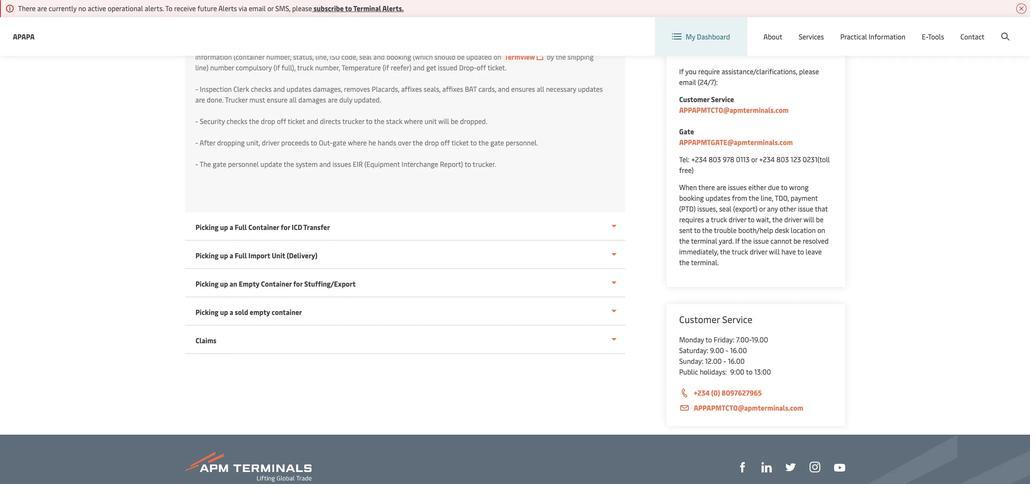 Task type: vqa. For each thing, say whether or not it's contained in the screenshot.
the analytical
no



Task type: locate. For each thing, give the bounding box(es) containing it.
equipment
[[362, 41, 395, 50]]

1 horizontal spatial updates
[[578, 84, 603, 94]]

picking inside 'dropdown button'
[[195, 223, 218, 232]]

seal inside 'when there are issues either due to wrong booking updates from the line, tdo, payment (ptd) issues, seal (export) or any other issue that requires a truck driver to wait, the driver will be sent to the trouble booth/help desk location on the terminal yard. if the issue cannot be resolved immediately, the truck driver will have to leave the terminal.'
[[719, 204, 732, 214]]

over
[[398, 138, 411, 147]]

he
[[369, 138, 376, 147]]

16.00 down 7.00-
[[730, 346, 747, 356]]

1 vertical spatial all
[[289, 95, 297, 104]]

up inside 'dropdown button'
[[220, 223, 228, 232]]

line,
[[316, 52, 328, 61], [761, 193, 774, 203]]

1 vertical spatial appapmtcto@apmterminals.com link
[[680, 403, 833, 414]]

ensure
[[267, 95, 288, 104]]

if inside 'if you require assistance/clarifications, please email (24/7):'
[[680, 67, 684, 76]]

monday
[[680, 335, 704, 345]]

4 up from the top
[[220, 308, 228, 317]]

truck
[[297, 63, 314, 72], [711, 215, 727, 224], [732, 247, 748, 257]]

0 horizontal spatial on
[[494, 52, 502, 61]]

- inside - inspection clerk checks and updates damages, removes placards, affixes seals, affixes bat cards, and ensures all necessary updates are done. trucker must ensure all damages are duly updated.
[[195, 84, 198, 94]]

wait,
[[756, 215, 771, 224]]

to right due
[[781, 183, 788, 192]]

where left he
[[348, 138, 367, 147]]

off up "report)" at the left top
[[441, 138, 450, 147]]

booking down the 'when'
[[680, 193, 704, 203]]

issues inside 'when there are issues either due to wrong booking updates from the line, tdo, payment (ptd) issues, seal (export) or any other issue that requires a truck driver to wait, the driver will be sent to the trouble booth/help desk location on the terminal yard. if the issue cannot be resolved immediately, the truck driver will have to leave the terminal.'
[[728, 183, 747, 192]]

on up the "resolved" at the right of page
[[818, 226, 826, 235]]

you
[[686, 67, 697, 76]]

16.00 up 9:00
[[728, 357, 745, 366]]

account
[[989, 25, 1014, 35]]

a
[[706, 215, 710, 224], [229, 223, 233, 232], [229, 251, 233, 261], [229, 308, 233, 317]]

0113
[[736, 155, 750, 164]]

- for - after dropping unit, driver proceeds to out-gate where he hands over the drop off ticket to the gate personnel.
[[195, 138, 198, 147]]

1 vertical spatial issue
[[754, 236, 769, 246]]

0 vertical spatial service
[[711, 95, 734, 104]]

cards,
[[479, 84, 497, 94]]

1 vertical spatial the
[[200, 160, 211, 169]]

2 horizontal spatial will
[[804, 215, 815, 224]]

2 vertical spatial truck
[[732, 247, 748, 257]]

email right the via
[[249, 3, 266, 13]]

1 vertical spatial line,
[[761, 193, 774, 203]]

and inside by the shipping line) number compulsory (if full), truck number, temperature (if reefer) and get issued drop-off ticket.
[[413, 63, 425, 72]]

0 vertical spatial seal
[[359, 52, 372, 61]]

0 vertical spatial for
[[281, 223, 290, 232]]

appapmtcto@apmterminals.com link
[[680, 105, 789, 115], [680, 403, 833, 414]]

0 vertical spatial checks
[[251, 84, 272, 94]]

updates inside 'when there are issues either due to wrong booking updates from the line, tdo, payment (ptd) issues, seal (export) or any other issue that requires a truck driver to wait, the driver will be sent to the trouble booth/help desk location on the terminal yard. if the issue cannot be resolved immediately, the truck driver will have to leave the terminal.'
[[706, 193, 731, 203]]

on inside 'when there are issues either due to wrong booking updates from the line, tdo, payment (ptd) issues, seal (export) or any other issue that requires a truck driver to wait, the driver will be sent to the trouble booth/help desk location on the terminal yard. if the issue cannot be resolved immediately, the truck driver will have to leave the terminal.'
[[818, 226, 826, 235]]

driver inside - the driver presents the shipping line entry permit or equipment interchange report (eir) at the in-gate with the following information (container number, status, line, iso code, seal and booking (which should be updated on
[[213, 41, 230, 50]]

customer
[[680, 95, 710, 104], [680, 313, 720, 326]]

0 vertical spatial full
[[235, 223, 247, 232]]

1 horizontal spatial if
[[736, 236, 740, 246]]

0 vertical spatial drop
[[261, 117, 275, 126]]

a inside 'dropdown button'
[[229, 223, 233, 232]]

1 horizontal spatial where
[[404, 117, 423, 126]]

for for stuffing/export
[[293, 279, 303, 289]]

the inside - the driver presents the shipping line entry permit or equipment interchange report (eir) at the in-gate with the following information (container number, status, line, iso code, seal and booking (which should be updated on
[[200, 41, 211, 50]]

1 vertical spatial appapmtcto@apmterminals.com
[[694, 404, 804, 413]]

(24/7):
[[698, 77, 718, 87]]

1 horizontal spatial will
[[769, 247, 780, 257]]

customer inside customer service appapmtcto@apmterminals.com
[[680, 95, 710, 104]]

0 vertical spatial all
[[537, 84, 545, 94]]

1 horizontal spatial email
[[680, 77, 696, 87]]

customer service
[[680, 313, 753, 326]]

the for gate
[[200, 160, 211, 169]]

booking up reefer)
[[387, 52, 411, 61]]

the right update
[[284, 160, 294, 169]]

facebook image
[[738, 463, 748, 473]]

if inside 'when there are issues either due to wrong booking updates from the line, tdo, payment (ptd) issues, seal (export) or any other issue that requires a truck driver to wait, the driver will be sent to the trouble booth/help desk location on the terminal yard. if the issue cannot be resolved immediately, the truck driver will have to leave the terminal.'
[[736, 236, 740, 246]]

1 horizontal spatial affixes
[[443, 84, 463, 94]]

e-
[[922, 32, 928, 41]]

1 horizontal spatial booking
[[680, 193, 704, 203]]

-
[[195, 41, 198, 50], [195, 84, 198, 94], [195, 117, 198, 126], [195, 138, 198, 147], [195, 160, 198, 169], [726, 346, 729, 356], [724, 357, 727, 366]]

drop down unit
[[425, 138, 439, 147]]

number, down the shipping on the left
[[266, 52, 292, 61]]

1 full from the top
[[235, 223, 247, 232]]

full left the import
[[235, 251, 247, 261]]

customer for customer service
[[680, 313, 720, 326]]

with
[[517, 41, 531, 50]]

that
[[815, 204, 828, 214]]

customer down (24/7):
[[680, 95, 710, 104]]

0 vertical spatial container
[[248, 223, 279, 232]]

should
[[435, 52, 456, 61]]

0 vertical spatial appapmtcto@apmterminals.com
[[680, 105, 789, 115]]

will down the cannot
[[769, 247, 780, 257]]

container for full
[[248, 223, 279, 232]]

- security checks the drop off ticket and directs trucker to the stack where unit will be dropped.
[[195, 117, 488, 126]]

driver down (export)
[[729, 215, 747, 224]]

truck down status,
[[297, 63, 314, 72]]

0 vertical spatial issues
[[333, 160, 351, 169]]

please
[[292, 3, 312, 13], [799, 67, 819, 76]]

1 vertical spatial seal
[[719, 204, 732, 214]]

1 horizontal spatial 803
[[777, 155, 789, 164]]

the down either
[[749, 193, 759, 203]]

container up the import
[[248, 223, 279, 232]]

0 vertical spatial off
[[477, 63, 486, 72]]

1 vertical spatial number,
[[315, 63, 340, 72]]

0 vertical spatial if
[[680, 67, 684, 76]]

appapmtgate@apmterminals.com
[[680, 138, 793, 147]]

and down equipment
[[374, 52, 385, 61]]

booking inside - the driver presents the shipping line entry permit or equipment interchange report (eir) at the in-gate with the following information (container number, status, line, iso code, seal and booking (which should be updated on
[[387, 52, 411, 61]]

gate left with
[[502, 41, 516, 50]]

12.00
[[705, 357, 722, 366]]

0 vertical spatial appapmtcto@apmterminals.com link
[[680, 105, 789, 115]]

inspection
[[200, 84, 232, 94]]

a up picking up a full import unit (delivery)
[[229, 223, 233, 232]]

done.
[[207, 95, 224, 104]]

1 horizontal spatial seal
[[719, 204, 732, 214]]

the down after
[[200, 160, 211, 169]]

seal
[[359, 52, 372, 61], [719, 204, 732, 214]]

driver down booth/help
[[750, 247, 768, 257]]

2 full from the top
[[235, 251, 247, 261]]

0 vertical spatial interchange
[[397, 41, 433, 50]]

0 horizontal spatial if
[[680, 67, 684, 76]]

booking
[[387, 52, 411, 61], [680, 193, 704, 203]]

2 up from the top
[[220, 251, 228, 261]]

1 vertical spatial interchange
[[402, 160, 438, 169]]

0 horizontal spatial booking
[[387, 52, 411, 61]]

interchange up (which
[[397, 41, 433, 50]]

full inside dropdown button
[[235, 251, 247, 261]]

0 horizontal spatial truck
[[297, 63, 314, 72]]

container right empty
[[261, 279, 292, 289]]

dropped.
[[460, 117, 488, 126]]

container inside dropdown button
[[261, 279, 292, 289]]

0 horizontal spatial where
[[348, 138, 367, 147]]

0 vertical spatial booking
[[387, 52, 411, 61]]

number, inside by the shipping line) number compulsory (if full), truck number, temperature (if reefer) and get issued drop-off ticket.
[[315, 63, 340, 72]]

1 horizontal spatial ticket
[[452, 138, 469, 147]]

picking for picking up a full container for icd transfer
[[195, 223, 218, 232]]

2 (if from the left
[[383, 63, 389, 72]]

1 803 from the left
[[709, 155, 721, 164]]

the up unit,
[[249, 117, 259, 126]]

1 vertical spatial for
[[293, 279, 303, 289]]

1 vertical spatial service
[[723, 313, 753, 326]]

please right sms,
[[292, 3, 312, 13]]

truck up trouble
[[711, 215, 727, 224]]

3 up from the top
[[220, 279, 228, 289]]

issue down booth/help
[[754, 236, 769, 246]]

2 affixes from the left
[[443, 84, 463, 94]]

0 vertical spatial on
[[494, 52, 502, 61]]

0 vertical spatial customer
[[680, 95, 710, 104]]

16.00
[[730, 346, 747, 356], [728, 357, 745, 366]]

ticket up "report)" at the left top
[[452, 138, 469, 147]]

login / create account link
[[929, 17, 1014, 43]]

be down that
[[816, 215, 824, 224]]

drop down ensure
[[261, 117, 275, 126]]

desk
[[702, 41, 722, 54]]

payment
[[791, 193, 818, 203]]

picking
[[195, 223, 218, 232], [195, 251, 218, 261], [195, 279, 218, 289], [195, 308, 218, 317]]

(export)
[[734, 204, 758, 214]]

3 picking from the top
[[195, 279, 218, 289]]

claims
[[195, 336, 216, 346]]

1 horizontal spatial (if
[[383, 63, 389, 72]]

shape link
[[738, 462, 748, 473]]

or inside 'when there are issues either due to wrong booking updates from the line, tdo, payment (ptd) issues, seal (export) or any other issue that requires a truck driver to wait, the driver will be sent to the trouble booth/help desk location on the terminal yard. if the issue cannot be resolved immediately, the truck driver will have to leave the terminal.'
[[760, 204, 766, 214]]

1 vertical spatial if
[[736, 236, 740, 246]]

1 vertical spatial ticket
[[452, 138, 469, 147]]

eir
[[353, 160, 363, 169]]

978
[[723, 155, 735, 164]]

off down updated
[[477, 63, 486, 72]]

- for - inspection clerk checks and updates damages, removes placards, affixes seals, affixes bat cards, and ensures all necessary updates are done. trucker must ensure all damages are duly updated.
[[195, 84, 198, 94]]

line, up any
[[761, 193, 774, 203]]

issues
[[333, 160, 351, 169], [728, 183, 747, 192]]

all right the ensures
[[537, 84, 545, 94]]

interchange inside - the driver presents the shipping line entry permit or equipment interchange report (eir) at the in-gate with the following information (container number, status, line, iso code, seal and booking (which should be updated on
[[397, 41, 433, 50]]

1 vertical spatial full
[[235, 251, 247, 261]]

full for import
[[235, 251, 247, 261]]

up
[[220, 223, 228, 232], [220, 251, 228, 261], [220, 279, 228, 289], [220, 308, 228, 317]]

a left sold
[[229, 308, 233, 317]]

issues left eir
[[333, 160, 351, 169]]

1 horizontal spatial checks
[[251, 84, 272, 94]]

e-tools
[[922, 32, 945, 41]]

1 vertical spatial booking
[[680, 193, 704, 203]]

4 picking from the top
[[195, 308, 218, 317]]

truck down yard.
[[732, 247, 748, 257]]

or up code,
[[354, 41, 360, 50]]

checks inside - inspection clerk checks and updates damages, removes placards, affixes seals, affixes bat cards, and ensures all necessary updates are done. trucker must ensure all damages are duly updated.
[[251, 84, 272, 94]]

1 vertical spatial off
[[277, 117, 286, 126]]

0 horizontal spatial line,
[[316, 52, 328, 61]]

0 horizontal spatial drop
[[261, 117, 275, 126]]

2 horizontal spatial updates
[[706, 193, 731, 203]]

a down issues,
[[706, 215, 710, 224]]

full inside 'dropdown button'
[[235, 223, 247, 232]]

+234 right tel:
[[692, 155, 707, 164]]

must
[[249, 95, 265, 104]]

damages,
[[313, 84, 342, 94]]

unit
[[272, 251, 285, 261]]

1 vertical spatial please
[[799, 67, 819, 76]]

a for picking up a full import unit (delivery)
[[229, 251, 233, 261]]

for inside 'dropdown button'
[[281, 223, 290, 232]]

1 affixes from the left
[[401, 84, 422, 94]]

803 left 123
[[777, 155, 789, 164]]

if right yard.
[[736, 236, 740, 246]]

other
[[780, 204, 797, 214]]

0 horizontal spatial please
[[292, 3, 312, 13]]

affixes left seals,
[[401, 84, 422, 94]]

0 vertical spatial truck
[[297, 63, 314, 72]]

driver down other
[[785, 215, 802, 224]]

sunday:
[[680, 357, 704, 366]]

yard.
[[719, 236, 734, 246]]

for
[[281, 223, 290, 232], [293, 279, 303, 289]]

issue down payment
[[798, 204, 814, 214]]

bat
[[465, 84, 477, 94]]

2 vertical spatial will
[[769, 247, 780, 257]]

and up ensure
[[273, 84, 285, 94]]

container inside 'dropdown button'
[[248, 223, 279, 232]]

report)
[[440, 160, 463, 169]]

have
[[782, 247, 796, 257]]

be left dropped.
[[451, 117, 459, 126]]

issues up from
[[728, 183, 747, 192]]

2 customer from the top
[[680, 313, 720, 326]]

interchange down over
[[402, 160, 438, 169]]

all right ensure
[[289, 95, 297, 104]]

0 horizontal spatial will
[[439, 117, 449, 126]]

the up information
[[200, 41, 211, 50]]

- the driver presents the shipping line entry permit or equipment interchange report (eir) at the in-gate with the following information (container number, status, line, iso code, seal and booking (which should be updated on
[[195, 41, 573, 61]]

service inside customer service appapmtcto@apmterminals.com
[[711, 95, 734, 104]]

up for picking up an empty container for stuffing/export
[[220, 279, 228, 289]]

stack
[[386, 117, 403, 126]]

instagram image
[[810, 463, 821, 474]]

2 picking from the top
[[195, 251, 218, 261]]

clerk
[[234, 84, 249, 94]]

1 the from the top
[[200, 41, 211, 50]]

1 picking from the top
[[195, 223, 218, 232]]

0 horizontal spatial email
[[249, 3, 266, 13]]

1 vertical spatial on
[[818, 226, 826, 235]]

1 vertical spatial checks
[[227, 117, 248, 126]]

picking up an empty container for stuffing/export button
[[185, 270, 625, 298]]

tel: +234 803 978 0113 or +234 803 123 0231(toll free)
[[680, 155, 830, 175]]

0 horizontal spatial ticket
[[288, 117, 305, 126]]

full up picking up a full import unit (delivery)
[[235, 223, 247, 232]]

where
[[404, 117, 423, 126], [348, 138, 367, 147]]

picking up a full container for icd transfer button
[[185, 213, 625, 241]]

email inside 'if you require assistance/clarifications, please email (24/7):'
[[680, 77, 696, 87]]

2 the from the top
[[200, 160, 211, 169]]

0 vertical spatial where
[[404, 117, 423, 126]]

interchange for equipment
[[397, 41, 433, 50]]

picking for picking up a sold empty container
[[195, 308, 218, 317]]

a for picking up a full container for icd transfer
[[229, 223, 233, 232]]

0 horizontal spatial 803
[[709, 155, 721, 164]]

0 vertical spatial ticket
[[288, 117, 305, 126]]

/
[[963, 25, 966, 35]]

affixes left bat
[[443, 84, 463, 94]]

1 horizontal spatial issues
[[728, 183, 747, 192]]

1 horizontal spatial off
[[441, 138, 450, 147]]

appapmtcto@apmterminals.com down "+234 (0) 8097627965" link
[[694, 404, 804, 413]]

1 horizontal spatial for
[[293, 279, 303, 289]]

service for customer service
[[723, 313, 753, 326]]

checks up must
[[251, 84, 272, 94]]

- for - the gate personnel update the system and issues eir (equipment interchange report) to trucker.
[[195, 160, 198, 169]]

803 left 978
[[709, 155, 721, 164]]

1 appapmtcto@apmterminals.com link from the top
[[680, 105, 789, 115]]

1 vertical spatial email
[[680, 77, 696, 87]]

the right over
[[413, 138, 423, 147]]

code,
[[342, 52, 358, 61]]

on up ticket.
[[494, 52, 502, 61]]

0 horizontal spatial checks
[[227, 117, 248, 126]]

1 horizontal spatial on
[[818, 226, 826, 235]]

up for picking up a full container for icd transfer
[[220, 223, 228, 232]]

or right 0113
[[752, 155, 758, 164]]

friday:
[[714, 335, 735, 345]]

login / create account
[[945, 25, 1014, 35]]

1 up from the top
[[220, 223, 228, 232]]

for down (delivery)
[[293, 279, 303, 289]]

1 horizontal spatial drop
[[425, 138, 439, 147]]

0 horizontal spatial updates
[[287, 84, 312, 94]]

gate inside - the driver presents the shipping line entry permit or equipment interchange report (eir) at the in-gate with the following information (container number, status, line, iso code, seal and booking (which should be updated on
[[502, 41, 516, 50]]

for inside dropdown button
[[293, 279, 303, 289]]

0 vertical spatial will
[[439, 117, 449, 126]]

0 horizontal spatial number,
[[266, 52, 292, 61]]

services
[[799, 32, 824, 41]]

0 horizontal spatial seal
[[359, 52, 372, 61]]

dropping
[[217, 138, 245, 147]]

via
[[239, 3, 247, 13]]

be down (eir)
[[457, 52, 465, 61]]

0 horizontal spatial for
[[281, 223, 290, 232]]

0 vertical spatial line,
[[316, 52, 328, 61]]

require
[[699, 67, 720, 76]]

1 vertical spatial issues
[[728, 183, 747, 192]]

0 vertical spatial the
[[200, 41, 211, 50]]

1 vertical spatial container
[[261, 279, 292, 289]]

appapmtcto@apmterminals.com link up gate appapmtgate@apmterminals.com
[[680, 105, 789, 115]]

- inside - the driver presents the shipping line entry permit or equipment interchange report (eir) at the in-gate with the following information (container number, status, line, iso code, seal and booking (which should be updated on
[[195, 41, 198, 50]]

seal up temperature
[[359, 52, 372, 61]]

checks down trucker on the left top of the page
[[227, 117, 248, 126]]

driver right unit,
[[262, 138, 280, 147]]

are inside 'when there are issues either due to wrong booking updates from the line, tdo, payment (ptd) issues, seal (export) or any other issue that requires a truck driver to wait, the driver will be sent to the trouble booth/help desk location on the terminal yard. if the issue cannot be resolved immediately, the truck driver will have to leave the terminal.'
[[717, 183, 727, 192]]

line, inside - the driver presents the shipping line entry permit or equipment interchange report (eir) at the in-gate with the following information (container number, status, line, iso code, seal and booking (which should be updated on
[[316, 52, 328, 61]]

there
[[699, 183, 715, 192]]

and right system
[[319, 160, 331, 169]]

the inside by the shipping line) number compulsory (if full), truck number, temperature (if reefer) and get issued drop-off ticket.
[[556, 52, 566, 61]]

(if left full),
[[274, 63, 280, 72]]

active
[[88, 3, 106, 13]]

monday to friday: 7.00-19.00 saturday: 9.00 - 16.00 sunday: 12.00 - 16.00 public holidays:  9:00 to 13:00
[[680, 335, 771, 377]]

0 vertical spatial number,
[[266, 52, 292, 61]]

1 horizontal spatial all
[[537, 84, 545, 94]]

full for container
[[235, 223, 247, 232]]

1 horizontal spatial please
[[799, 67, 819, 76]]

updates up issues,
[[706, 193, 731, 203]]

1 horizontal spatial number,
[[315, 63, 340, 72]]

the
[[200, 41, 211, 50], [200, 160, 211, 169]]

0231(toll
[[803, 155, 830, 164]]

updates
[[287, 84, 312, 94], [578, 84, 603, 94], [706, 193, 731, 203]]

updates right "necessary"
[[578, 84, 603, 94]]

1 customer from the top
[[680, 95, 710, 104]]

contact
[[961, 32, 985, 41]]

1 vertical spatial customer
[[680, 313, 720, 326]]

linkedin image
[[762, 463, 772, 473]]

line, inside 'when there are issues either due to wrong booking updates from the line, tdo, payment (ptd) issues, seal (export) or any other issue that requires a truck driver to wait, the driver will be sent to the trouble booth/help desk location on the terminal yard. if the issue cannot be resolved immediately, the truck driver will have to leave the terminal.'
[[761, 193, 774, 203]]

(trouble
[[724, 41, 759, 54]]

the right by
[[556, 52, 566, 61]]

customer up monday
[[680, 313, 720, 326]]

service down (24/7):
[[711, 95, 734, 104]]

gate
[[502, 41, 516, 50], [333, 138, 346, 147], [491, 138, 504, 147], [213, 160, 226, 169]]

please down services popup button
[[799, 67, 819, 76]]

1 vertical spatial 16.00
[[728, 357, 745, 366]]

appapmtcto@apmterminals.com up gate appapmtgate@apmterminals.com
[[680, 105, 789, 115]]

container
[[248, 223, 279, 232], [261, 279, 292, 289]]

in-
[[493, 41, 502, 50]]

service up 7.00-
[[723, 313, 753, 326]]



Task type: describe. For each thing, give the bounding box(es) containing it.
container
[[272, 308, 302, 317]]

reefer)
[[391, 63, 412, 72]]

be down location on the right of page
[[794, 236, 801, 246]]

19.00
[[752, 335, 769, 345]]

picking up a sold empty container button
[[185, 298, 625, 326]]

are right there
[[37, 3, 47, 13]]

1 vertical spatial will
[[804, 215, 815, 224]]

my dashboard button
[[672, 17, 730, 56]]

2 803 from the left
[[777, 155, 789, 164]]

to
[[165, 3, 173, 13]]

- after dropping unit, driver proceeds to out-gate where he hands over the drop off ticket to the gate personnel.
[[195, 138, 538, 147]]

directs
[[320, 117, 341, 126]]

2 vertical spatial off
[[441, 138, 450, 147]]

termview
[[505, 52, 535, 61]]

switch
[[789, 25, 809, 34]]

up for picking up a full import unit (delivery)
[[220, 251, 228, 261]]

123
[[791, 155, 801, 164]]

to up booth/help
[[748, 215, 755, 224]]

service for customer service appapmtcto@apmterminals.com
[[711, 95, 734, 104]]

sold
[[235, 308, 248, 317]]

practical information button
[[841, 17, 906, 56]]

off inside by the shipping line) number compulsory (if full), truck number, temperature (if reefer) and get issued drop-off ticket.
[[477, 63, 486, 72]]

stuffing/export
[[304, 279, 356, 289]]

menu
[[886, 25, 904, 35]]

personnel.
[[506, 138, 538, 147]]

the up the (container
[[260, 41, 271, 50]]

requires
[[680, 215, 704, 224]]

to up 9.00
[[706, 335, 712, 345]]

empty
[[239, 279, 259, 289]]

the down sent
[[680, 236, 690, 246]]

interchange for (equipment
[[402, 160, 438, 169]]

close alert image
[[1017, 3, 1027, 14]]

and right cards,
[[498, 84, 510, 94]]

terminal.
[[691, 258, 719, 267]]

subscribe
[[314, 3, 344, 13]]

a inside 'when there are issues either due to wrong booking updates from the line, tdo, payment (ptd) issues, seal (export) or any other issue that requires a truck driver to wait, the driver will be sent to the trouble booth/help desk location on the terminal yard. if the issue cannot be resolved immediately, the truck driver will have to leave the terminal.'
[[706, 215, 710, 224]]

the up desk
[[773, 215, 783, 224]]

to right "report)" at the left top
[[465, 160, 471, 169]]

and left directs
[[307, 117, 318, 126]]

2 appapmtcto@apmterminals.com link from the top
[[680, 403, 833, 414]]

appapmtgate@apmterminals.com link
[[680, 138, 793, 147]]

gate left personnel.
[[491, 138, 504, 147]]

- the gate personnel update the system and issues eir (equipment interchange report) to trucker.
[[195, 160, 496, 169]]

the down immediately, on the bottom right of page
[[680, 258, 690, 267]]

on inside - the driver presents the shipping line entry permit or equipment interchange report (eir) at the in-gate with the following information (container number, status, line, iso code, seal and booking (which should be updated on
[[494, 52, 502, 61]]

for for icd
[[281, 223, 290, 232]]

instagram link
[[810, 462, 821, 474]]

empty
[[250, 308, 270, 317]]

location
[[791, 226, 816, 235]]

unit
[[425, 117, 437, 126]]

to right 9:00
[[746, 368, 753, 377]]

temperature
[[342, 63, 381, 72]]

wrong
[[790, 183, 809, 192]]

about button
[[764, 17, 783, 56]]

at
[[474, 41, 480, 50]]

booth)
[[761, 41, 789, 54]]

picking up a full container for icd transfer
[[195, 223, 330, 232]]

picking for picking up a full import unit (delivery)
[[195, 251, 218, 261]]

+234 left "(0)"
[[694, 389, 710, 398]]

twitter image
[[786, 463, 796, 473]]

picking up an empty container for stuffing/export
[[195, 279, 356, 289]]

the up terminal on the right of the page
[[702, 226, 713, 235]]

picking for picking up an empty container for stuffing/export
[[195, 279, 218, 289]]

help desk (trouble booth)
[[680, 41, 792, 54]]

the right with
[[532, 41, 543, 50]]

number
[[210, 63, 234, 72]]

personnel
[[228, 160, 259, 169]]

gate left personnel
[[213, 160, 226, 169]]

9:00
[[731, 368, 745, 377]]

0 horizontal spatial all
[[289, 95, 297, 104]]

and inside - the driver presents the shipping line entry permit or equipment interchange report (eir) at the in-gate with the following information (container number, status, line, iso code, seal and booking (which should be updated on
[[374, 52, 385, 61]]

to left out-
[[311, 138, 317, 147]]

8097627965
[[722, 389, 762, 398]]

0 vertical spatial 16.00
[[730, 346, 747, 356]]

(ptd)
[[680, 204, 696, 214]]

or left sms,
[[268, 3, 274, 13]]

ticket.
[[488, 63, 507, 72]]

immediately,
[[680, 247, 719, 257]]

apmt footer logo image
[[185, 453, 311, 483]]

0 vertical spatial email
[[249, 3, 266, 13]]

trucker
[[225, 95, 248, 104]]

13:00
[[755, 368, 771, 377]]

seal inside - the driver presents the shipping line entry permit or equipment interchange report (eir) at the in-gate with the following information (container number, status, line, iso code, seal and booking (which should be updated on
[[359, 52, 372, 61]]

my dashboard
[[686, 32, 730, 41]]

iso
[[330, 52, 340, 61]]

to down dropped.
[[471, 138, 477, 147]]

0 horizontal spatial issue
[[754, 236, 769, 246]]

help
[[680, 41, 699, 54]]

are left done.
[[195, 95, 205, 104]]

trucker
[[343, 117, 365, 126]]

e-tools button
[[922, 17, 945, 56]]

1 horizontal spatial truck
[[711, 215, 727, 224]]

+234 right 0113
[[760, 155, 775, 164]]

to right trucker
[[366, 117, 373, 126]]

hands
[[378, 138, 396, 147]]

the down yard.
[[720, 247, 731, 257]]

removes
[[344, 84, 370, 94]]

youtube image
[[834, 465, 845, 472]]

- for - the driver presents the shipping line entry permit or equipment interchange report (eir) at the in-gate with the following information (container number, status, line, iso code, seal and booking (which should be updated on
[[195, 41, 198, 50]]

or inside - the driver presents the shipping line entry permit or equipment interchange report (eir) at the in-gate with the following information (container number, status, line, iso code, seal and booking (which should be updated on
[[354, 41, 360, 50]]

1 horizontal spatial issue
[[798, 204, 814, 214]]

0 horizontal spatial issues
[[333, 160, 351, 169]]

my
[[686, 32, 696, 41]]

0 vertical spatial please
[[292, 3, 312, 13]]

subscribe to terminal alerts. link
[[312, 3, 404, 13]]

are down damages, at left top
[[328, 95, 338, 104]]

the right "at"
[[481, 41, 492, 50]]

be inside - the driver presents the shipping line entry permit or equipment interchange report (eir) at the in-gate with the following information (container number, status, line, iso code, seal and booking (which should be updated on
[[457, 52, 465, 61]]

after
[[200, 138, 216, 147]]

+234 (0) 8097627965
[[694, 389, 762, 398]]

services button
[[799, 17, 824, 56]]

assistance/clarifications,
[[722, 67, 798, 76]]

- for - security checks the drop off ticket and directs trucker to the stack where unit will be dropped.
[[195, 117, 198, 126]]

gate
[[680, 127, 694, 136]]

termview link
[[505, 52, 535, 61]]

the down booth/help
[[742, 236, 752, 246]]

line)
[[195, 63, 209, 72]]

following
[[544, 41, 573, 50]]

container for empty
[[261, 279, 292, 289]]

0 horizontal spatial off
[[277, 117, 286, 126]]

truck inside by the shipping line) number compulsory (if full), truck number, temperature (if reefer) and get issued drop-off ticket.
[[297, 63, 314, 72]]

(0)
[[712, 389, 720, 398]]

there
[[18, 3, 36, 13]]

to right have
[[798, 247, 804, 257]]

no
[[78, 3, 86, 13]]

up for picking up a sold empty container
[[220, 308, 228, 317]]

placards,
[[372, 84, 400, 94]]

desk
[[775, 226, 790, 235]]

the up trucker.
[[479, 138, 489, 147]]

customer for customer service appapmtcto@apmterminals.com
[[680, 95, 710, 104]]

the for driver
[[200, 41, 211, 50]]

number, inside - the driver presents the shipping line entry permit or equipment interchange report (eir) at the in-gate with the following information (container number, status, line, iso code, seal and booking (which should be updated on
[[266, 52, 292, 61]]

please inside 'if you require assistance/clarifications, please email (24/7):'
[[799, 67, 819, 76]]

a for picking up a sold empty container
[[229, 308, 233, 317]]

operational
[[108, 3, 143, 13]]

terminal
[[354, 3, 381, 13]]

issues,
[[698, 204, 718, 214]]

system
[[296, 160, 318, 169]]

compulsory
[[236, 63, 272, 72]]

currently
[[49, 3, 77, 13]]

the left the "stack"
[[374, 117, 385, 126]]

report
[[435, 41, 456, 50]]

practical information
[[841, 32, 906, 41]]

global menu button
[[846, 17, 913, 43]]

or inside tel: +234 803 978 0113 or +234 803 123 0231(toll free)
[[752, 155, 758, 164]]

when there are issues either due to wrong booking updates from the line, tdo, payment (ptd) issues, seal (export) or any other issue that requires a truck driver to wait, the driver will be sent to the trouble booth/help desk location on the terminal yard. if the issue cannot be resolved immediately, the truck driver will have to leave the terminal.
[[680, 183, 829, 267]]

gate down - security checks the drop off ticket and directs trucker to the stack where unit will be dropped. on the top left
[[333, 138, 346, 147]]

full),
[[282, 63, 296, 72]]

apapa link
[[13, 31, 35, 42]]

to left terminal
[[345, 3, 352, 13]]

2 horizontal spatial truck
[[732, 247, 748, 257]]

booking inside 'when there are issues either due to wrong booking updates from the line, tdo, payment (ptd) issues, seal (export) or any other issue that requires a truck driver to wait, the driver will be sent to the trouble booth/help desk location on the terminal yard. if the issue cannot be resolved immediately, the truck driver will have to leave the terminal.'
[[680, 193, 704, 203]]

1 vertical spatial where
[[348, 138, 367, 147]]

proceeds
[[281, 138, 309, 147]]

to right sent
[[694, 226, 701, 235]]

1 (if from the left
[[274, 63, 280, 72]]

switch location button
[[775, 25, 837, 34]]

get
[[426, 63, 436, 72]]

claims button
[[185, 326, 625, 355]]

seals,
[[424, 84, 441, 94]]

1 vertical spatial drop
[[425, 138, 439, 147]]



